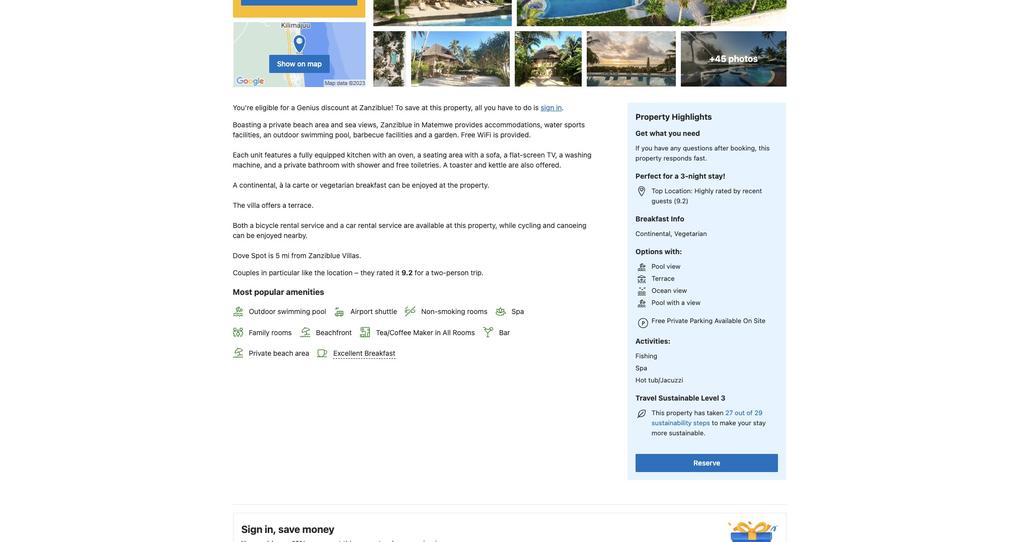 Task type: vqa. For each thing, say whether or not it's contained in the screenshot.
16 February 2024 option on the right of page
no



Task type: describe. For each thing, give the bounding box(es) containing it.
1 vertical spatial rooms
[[272, 328, 292, 337]]

0 vertical spatial property,
[[444, 103, 473, 112]]

perfect
[[636, 172, 662, 180]]

and down sofa,
[[475, 161, 487, 169]]

tea/coffee
[[376, 328, 412, 337]]

top location: highly rated by recent guests (9.2)
[[652, 187, 763, 205]]

1 horizontal spatial for
[[415, 269, 424, 277]]

5
[[276, 251, 280, 260]]

9.2
[[402, 269, 413, 277]]

tea/coffee maker in all rooms
[[376, 328, 475, 337]]

oven,
[[398, 151, 416, 159]]

a down matemwe
[[429, 131, 433, 139]]

shuttle
[[375, 307, 397, 316]]

1 horizontal spatial area
[[315, 120, 329, 129]]

person
[[447, 269, 469, 277]]

0 vertical spatial is
[[534, 103, 539, 112]]

sign in link
[[541, 103, 562, 112]]

in left all
[[435, 328, 441, 337]]

rated inside top location: highly rated by recent guests (9.2)
[[716, 187, 732, 195]]

2 horizontal spatial you
[[669, 129, 682, 137]]

sign
[[241, 524, 263, 535]]

responds
[[664, 154, 692, 162]]

+45
[[710, 53, 727, 64]]

you're
[[233, 103, 254, 112]]

0 horizontal spatial spa
[[512, 307, 524, 316]]

seating
[[423, 151, 447, 159]]

all
[[443, 328, 451, 337]]

at up matemwe
[[422, 103, 428, 112]]

canoeing
[[557, 221, 587, 230]]

a right the offers
[[283, 201, 287, 210]]

1 vertical spatial a
[[233, 181, 238, 189]]

property, inside boasting a private beach area and sea views, zanziblue in matemwe provides accommodations, water sports facilities, an outdoor swimming pool, barbecue facilities and a garden. free wifi is provided. each unit features a fully equipped kitchen with an oven, a seating area with a sofa, a flat-screen tv, a washing machine, and a private bathroom with shower and free toiletries. a toaster and kettle are also offered. a continental, à la carte or vegetarian breakfast can be enjoyed at the property. the villa offers a terrace. both a bicycle rental service and a car rental service are available at this property, while cycling and canoeing can be enjoyed nearby. dove spot is 5 mi from zanziblue villas.
[[468, 221, 498, 230]]

parking
[[690, 317, 713, 325]]

the
[[233, 201, 245, 210]]

0 vertical spatial private
[[269, 120, 291, 129]]

wifi
[[478, 131, 492, 139]]

1 vertical spatial area
[[449, 151, 463, 159]]

beach inside boasting a private beach area and sea views, zanziblue in matemwe provides accommodations, water sports facilities, an outdoor swimming pool, barbecue facilities and a garden. free wifi is provided. each unit features a fully equipped kitchen with an oven, a seating area with a sofa, a flat-screen tv, a washing machine, and a private bathroom with shower and free toiletries. a toaster and kettle are also offered. a continental, à la carte or vegetarian breakfast can be enjoyed at the property. the villa offers a terrace. both a bicycle rental service and a car rental service are available at this property, while cycling and canoeing can be enjoyed nearby. dove spot is 5 mi from zanziblue villas.
[[293, 120, 313, 129]]

a down eligible
[[263, 120, 267, 129]]

(9.2)
[[674, 197, 689, 205]]

couples in particular like the location – they rated it 9.2 for a two-person trip.
[[233, 269, 484, 277]]

1 horizontal spatial enjoyed
[[412, 181, 438, 189]]

get what you need
[[636, 129, 701, 137]]

0 vertical spatial have
[[498, 103, 513, 112]]

breakfast
[[356, 181, 387, 189]]

continental,
[[636, 230, 673, 238]]

features
[[265, 151, 292, 159]]

tv,
[[547, 151, 558, 159]]

1 vertical spatial beach
[[273, 349, 293, 358]]

27
[[726, 409, 734, 417]]

this
[[652, 409, 665, 417]]

0 horizontal spatial save
[[279, 524, 300, 535]]

and left car
[[326, 221, 338, 230]]

show on map section
[[229, 0, 369, 88]]

provides
[[455, 120, 483, 129]]

a left fully
[[293, 151, 297, 159]]

sofa,
[[486, 151, 502, 159]]

you inside if you have any questions after booking, this property responds fast.
[[642, 144, 653, 152]]

airport
[[351, 307, 373, 316]]

villa
[[247, 201, 260, 210]]

bathroom
[[308, 161, 340, 169]]

get
[[636, 129, 648, 137]]

unit
[[251, 151, 263, 159]]

flat-
[[510, 151, 523, 159]]

water
[[545, 120, 563, 129]]

reserve
[[694, 459, 721, 467]]

la
[[285, 181, 291, 189]]

you're eligible for a genius discount at zanziblue! to save at this property, all you have to do is sign in .
[[233, 103, 564, 112]]

particular
[[269, 269, 300, 277]]

0 vertical spatial zanziblue
[[381, 120, 412, 129]]

with down ocean view
[[667, 299, 680, 307]]

highlights
[[672, 112, 713, 121]]

excellent breakfast
[[334, 349, 396, 358]]

view for ocean view
[[674, 287, 688, 295]]

top
[[652, 187, 663, 195]]

1 vertical spatial swimming
[[278, 307, 310, 316]]

0 horizontal spatial zanziblue
[[309, 251, 340, 260]]

questions
[[683, 144, 713, 152]]

sustainable.
[[670, 429, 706, 437]]

if you have any questions after booking, this property responds fast.
[[636, 144, 770, 162]]

excellent
[[334, 349, 363, 358]]

1 vertical spatial private
[[284, 161, 306, 169]]

discount
[[321, 103, 350, 112]]

with:
[[665, 247, 683, 256]]

reserve button
[[636, 454, 779, 472]]

0 vertical spatial to
[[515, 103, 522, 112]]

fully
[[299, 151, 313, 159]]

a down features
[[278, 161, 282, 169]]

site
[[754, 317, 766, 325]]

outdoor swimming pool
[[249, 307, 326, 316]]

offers
[[262, 201, 281, 210]]

with up toaster
[[465, 151, 479, 159]]

sports
[[565, 120, 585, 129]]

most popular amenities
[[233, 288, 324, 297]]

2 vertical spatial view
[[687, 299, 701, 307]]

photos
[[729, 53, 758, 64]]

show
[[277, 59, 296, 68]]

couples
[[233, 269, 260, 277]]

1 vertical spatial enjoyed
[[257, 231, 282, 240]]

recent
[[743, 187, 763, 195]]

boasting a private beach area and sea views, zanziblue in matemwe provides accommodations, water sports facilities, an outdoor swimming pool, barbecue facilities and a garden. free wifi is provided. each unit features a fully equipped kitchen with an oven, a seating area with a sofa, a flat-screen tv, a washing machine, and a private bathroom with shower and free toiletries. a toaster and kettle are also offered. a continental, à la carte or vegetarian breakfast can be enjoyed at the property. the villa offers a terrace. both a bicycle rental service and a car rental service are available at this property, while cycling and canoeing can be enjoyed nearby. dove spot is 5 mi from zanziblue villas.
[[233, 120, 594, 260]]

1 vertical spatial the
[[315, 269, 325, 277]]

sea
[[345, 120, 357, 129]]

travel
[[636, 394, 657, 402]]

property inside if you have any questions after booking, this property responds fast.
[[636, 154, 662, 162]]

0 horizontal spatial an
[[264, 131, 272, 139]]

and down features
[[264, 161, 276, 169]]

a down ocean view
[[682, 299, 685, 307]]

a right tv,
[[560, 151, 563, 159]]

0 vertical spatial save
[[405, 103, 420, 112]]

3-
[[681, 172, 689, 180]]

and left free on the top left of the page
[[382, 161, 395, 169]]

barbecue
[[354, 131, 384, 139]]

1 vertical spatial an
[[388, 151, 396, 159]]

perfect for a 3-night stay!
[[636, 172, 726, 180]]

guests
[[652, 197, 673, 205]]

continental,
[[240, 181, 278, 189]]

garden.
[[435, 131, 459, 139]]

pool view
[[652, 263, 681, 271]]

and up pool,
[[331, 120, 343, 129]]

1 vertical spatial are
[[404, 221, 414, 230]]

family
[[249, 328, 270, 337]]

taken
[[707, 409, 724, 417]]

sign
[[541, 103, 555, 112]]

property highlights
[[636, 112, 713, 121]]

property
[[636, 112, 670, 121]]

pool for pool with a view
[[652, 299, 665, 307]]

available
[[416, 221, 444, 230]]

a left flat-
[[504, 151, 508, 159]]

villas.
[[342, 251, 361, 260]]

spa inside fishing spa hot tub/jacuzzi
[[636, 364, 648, 372]]

highly
[[695, 187, 714, 195]]

provided.
[[501, 131, 531, 139]]

the inside boasting a private beach area and sea views, zanziblue in matemwe provides accommodations, water sports facilities, an outdoor swimming pool, barbecue facilities and a garden. free wifi is provided. each unit features a fully equipped kitchen with an oven, a seating area with a sofa, a flat-screen tv, a washing machine, and a private bathroom with shower and free toiletries. a toaster and kettle are also offered. a continental, à la carte or vegetarian breakfast can be enjoyed at the property. the villa offers a terrace. both a bicycle rental service and a car rental service are available at this property, while cycling and canoeing can be enjoyed nearby. dove spot is 5 mi from zanziblue villas.
[[448, 181, 458, 189]]

1 horizontal spatial can
[[389, 181, 400, 189]]

a left two-
[[426, 269, 430, 277]]

1 vertical spatial private
[[249, 349, 272, 358]]

0 horizontal spatial is
[[269, 251, 274, 260]]

at down toiletries.
[[440, 181, 446, 189]]



Task type: locate. For each thing, give the bounding box(es) containing it.
1 horizontal spatial zanziblue
[[381, 120, 412, 129]]

sign in, save money
[[241, 524, 335, 535]]

0 vertical spatial beach
[[293, 120, 313, 129]]

do
[[524, 103, 532, 112]]

breakfast down 'tea/coffee'
[[365, 349, 396, 358]]

1 vertical spatial free
[[652, 317, 666, 325]]

rooms up the rooms
[[467, 307, 488, 316]]

1 horizontal spatial a
[[443, 161, 448, 169]]

rental up nearby.
[[281, 221, 299, 230]]

rated left it
[[377, 269, 394, 277]]

with
[[373, 151, 387, 159], [465, 151, 479, 159], [342, 161, 355, 169], [667, 299, 680, 307]]

0 horizontal spatial for
[[280, 103, 289, 112]]

1 vertical spatial rated
[[377, 269, 394, 277]]

shower
[[357, 161, 381, 169]]

are down flat-
[[509, 161, 519, 169]]

in,
[[265, 524, 276, 535]]

this up matemwe
[[430, 103, 442, 112]]

the down toaster
[[448, 181, 458, 189]]

have inside if you have any questions after booking, this property responds fast.
[[655, 144, 669, 152]]

free down provides
[[461, 131, 476, 139]]

1 vertical spatial have
[[655, 144, 669, 152]]

trip.
[[471, 269, 484, 277]]

breakfast up continental,
[[636, 214, 670, 223]]

in down spot
[[261, 269, 267, 277]]

0 vertical spatial for
[[280, 103, 289, 112]]

1 horizontal spatial rated
[[716, 187, 732, 195]]

enjoyed down toiletries.
[[412, 181, 438, 189]]

pool down ocean
[[652, 299, 665, 307]]

0 horizontal spatial are
[[404, 221, 414, 230]]

have
[[498, 103, 513, 112], [655, 144, 669, 152]]

options with:
[[636, 247, 683, 256]]

to down taken
[[712, 419, 719, 427]]

equipped
[[315, 151, 345, 159]]

1 horizontal spatial free
[[652, 317, 666, 325]]

amenities
[[286, 288, 324, 297]]

0 vertical spatial you
[[484, 103, 496, 112]]

0 horizontal spatial breakfast
[[365, 349, 396, 358]]

matemwe
[[422, 120, 453, 129]]

1 vertical spatial be
[[247, 231, 255, 240]]

1 horizontal spatial have
[[655, 144, 669, 152]]

1 horizontal spatial this
[[455, 221, 466, 230]]

more
[[652, 429, 668, 437]]

and down matemwe
[[415, 131, 427, 139]]

view down with:
[[667, 263, 681, 271]]

1 vertical spatial spa
[[636, 364, 648, 372]]

1 horizontal spatial rooms
[[467, 307, 488, 316]]

area down discount
[[315, 120, 329, 129]]

1 horizontal spatial private
[[667, 317, 689, 325]]

1 vertical spatial for
[[663, 172, 673, 180]]

property up sustainability
[[667, 409, 693, 417]]

2 service from the left
[[379, 221, 402, 230]]

0 horizontal spatial rated
[[377, 269, 394, 277]]

an
[[264, 131, 272, 139], [388, 151, 396, 159]]

pool up the terrace
[[652, 263, 665, 271]]

stay
[[754, 419, 766, 427]]

1 horizontal spatial service
[[379, 221, 402, 230]]

any
[[671, 144, 682, 152]]

+45 photos link
[[681, 31, 787, 87]]

are left "available"
[[404, 221, 414, 230]]

washing
[[565, 151, 592, 159]]

27 out of 29 sustainability steps link
[[652, 409, 763, 427]]

1 horizontal spatial are
[[509, 161, 519, 169]]

continental, vegetarian
[[636, 230, 707, 238]]

free private parking available on site
[[652, 317, 766, 325]]

enjoyed down the 'bicycle'
[[257, 231, 282, 240]]

0 vertical spatial this
[[430, 103, 442, 112]]

sustainable
[[659, 394, 700, 402]]

pool for pool view
[[652, 263, 665, 271]]

0 vertical spatial can
[[389, 181, 400, 189]]

0 horizontal spatial enjoyed
[[257, 231, 282, 240]]

is right do
[[534, 103, 539, 112]]

fast.
[[694, 154, 708, 162]]

a left sofa,
[[481, 151, 484, 159]]

0 vertical spatial are
[[509, 161, 519, 169]]

1 vertical spatial breakfast
[[365, 349, 396, 358]]

rooms
[[453, 328, 475, 337]]

zanziblue up location
[[309, 251, 340, 260]]

money
[[303, 524, 335, 535]]

0 vertical spatial enjoyed
[[412, 181, 438, 189]]

0 horizontal spatial can
[[233, 231, 245, 240]]

0 horizontal spatial be
[[247, 231, 255, 240]]

toaster
[[450, 161, 473, 169]]

rooms up private beach area
[[272, 328, 292, 337]]

0 horizontal spatial this
[[430, 103, 442, 112]]

be down the both
[[247, 231, 255, 240]]

0 horizontal spatial service
[[301, 221, 324, 230]]

views,
[[358, 120, 379, 129]]

property, up provides
[[444, 103, 473, 112]]

both
[[233, 221, 248, 230]]

is right wifi
[[494, 131, 499, 139]]

0 vertical spatial property
[[636, 154, 662, 162]]

in inside boasting a private beach area and sea views, zanziblue in matemwe provides accommodations, water sports facilities, an outdoor swimming pool, barbecue facilities and a garden. free wifi is provided. each unit features a fully equipped kitchen with an oven, a seating area with a sofa, a flat-screen tv, a washing machine, and a private bathroom with shower and free toiletries. a toaster and kettle are also offered. a continental, à la carte or vegetarian breakfast can be enjoyed at the property. the villa offers a terrace. both a bicycle rental service and a car rental service are available at this property, while cycling and canoeing can be enjoyed nearby. dove spot is 5 mi from zanziblue villas.
[[414, 120, 420, 129]]

nearby.
[[284, 231, 308, 240]]

beach down "family rooms"
[[273, 349, 293, 358]]

1 horizontal spatial spa
[[636, 364, 648, 372]]

private
[[269, 120, 291, 129], [284, 161, 306, 169]]

0 vertical spatial swimming
[[301, 131, 334, 139]]

2 rental from the left
[[358, 221, 377, 230]]

view up pool with a view
[[674, 287, 688, 295]]

0 horizontal spatial to
[[515, 103, 522, 112]]

a
[[443, 161, 448, 169], [233, 181, 238, 189]]

swimming inside boasting a private beach area and sea views, zanziblue in matemwe provides accommodations, water sports facilities, an outdoor swimming pool, barbecue facilities and a garden. free wifi is provided. each unit features a fully equipped kitchen with an oven, a seating area with a sofa, a flat-screen tv, a washing machine, and a private bathroom with shower and free toiletries. a toaster and kettle are also offered. a continental, à la carte or vegetarian breakfast can be enjoyed at the property. the villa offers a terrace. both a bicycle rental service and a car rental service are available at this property, while cycling and canoeing can be enjoyed nearby. dove spot is 5 mi from zanziblue villas.
[[301, 131, 334, 139]]

with down kitchen
[[342, 161, 355, 169]]

property
[[636, 154, 662, 162], [667, 409, 693, 417]]

all
[[475, 103, 482, 112]]

have left any on the top of page
[[655, 144, 669, 152]]

to
[[515, 103, 522, 112], [712, 419, 719, 427]]

property.
[[460, 181, 490, 189]]

terrace
[[652, 275, 675, 283]]

spa
[[512, 307, 524, 316], [636, 364, 648, 372]]

0 vertical spatial area
[[315, 120, 329, 129]]

you right if
[[642, 144, 653, 152]]

0 horizontal spatial rental
[[281, 221, 299, 230]]

0 horizontal spatial private
[[249, 349, 272, 358]]

steps
[[694, 419, 711, 427]]

vegetarian
[[675, 230, 707, 238]]

like
[[302, 269, 313, 277]]

genius property image image
[[726, 522, 778, 542]]

à
[[280, 181, 283, 189]]

for left the 3-
[[663, 172, 673, 180]]

0 horizontal spatial you
[[484, 103, 496, 112]]

accommodations,
[[485, 120, 543, 129]]

2 vertical spatial you
[[642, 144, 653, 152]]

0 horizontal spatial the
[[315, 269, 325, 277]]

is left 5
[[269, 251, 274, 260]]

0 horizontal spatial area
[[295, 349, 309, 358]]

1 horizontal spatial breakfast
[[636, 214, 670, 223]]

private down family in the bottom of the page
[[249, 349, 272, 358]]

1 service from the left
[[301, 221, 324, 230]]

1 vertical spatial pool
[[652, 299, 665, 307]]

area down outdoor swimming pool
[[295, 349, 309, 358]]

rated left by
[[716, 187, 732, 195]]

2 vertical spatial for
[[415, 269, 424, 277]]

at right "available"
[[446, 221, 453, 230]]

save right the to
[[405, 103, 420, 112]]

and right 'cycling'
[[543, 221, 555, 230]]

free inside boasting a private beach area and sea views, zanziblue in matemwe provides accommodations, water sports facilities, an outdoor swimming pool, barbecue facilities and a garden. free wifi is provided. each unit features a fully equipped kitchen with an oven, a seating area with a sofa, a flat-screen tv, a washing machine, and a private bathroom with shower and free toiletries. a toaster and kettle are also offered. a continental, à la carte or vegetarian breakfast can be enjoyed at the property. the villa offers a terrace. both a bicycle rental service and a car rental service are available at this property, while cycling and canoeing can be enjoyed nearby. dove spot is 5 mi from zanziblue villas.
[[461, 131, 476, 139]]

1 horizontal spatial save
[[405, 103, 420, 112]]

can down free on the top left of the page
[[389, 181, 400, 189]]

a left car
[[340, 221, 344, 230]]

0 horizontal spatial property
[[636, 154, 662, 162]]

area up toaster
[[449, 151, 463, 159]]

have up accommodations,
[[498, 103, 513, 112]]

after
[[715, 144, 729, 152]]

map
[[308, 59, 322, 68]]

swimming down amenities
[[278, 307, 310, 316]]

show on map button
[[233, 22, 366, 88], [269, 55, 330, 73]]

0 vertical spatial spa
[[512, 307, 524, 316]]

in right the 'sign'
[[557, 103, 562, 112]]

service up nearby.
[[301, 221, 324, 230]]

with up shower
[[373, 151, 387, 159]]

property down if
[[636, 154, 662, 162]]

1 vertical spatial zanziblue
[[309, 251, 340, 260]]

sustainability
[[652, 419, 692, 427]]

a up toiletries.
[[418, 151, 421, 159]]

kitchen
[[347, 151, 371, 159]]

beach down genius
[[293, 120, 313, 129]]

a left genius
[[291, 103, 295, 112]]

–
[[355, 269, 359, 277]]

this right "available"
[[455, 221, 466, 230]]

2 vertical spatial area
[[295, 349, 309, 358]]

1 horizontal spatial you
[[642, 144, 653, 152]]

for right 9.2
[[415, 269, 424, 277]]

2 vertical spatial this
[[455, 221, 466, 230]]

property, left the while
[[468, 221, 498, 230]]

beachfront
[[316, 328, 352, 337]]

the right like
[[315, 269, 325, 277]]

while
[[500, 221, 516, 230]]

0 horizontal spatial rooms
[[272, 328, 292, 337]]

need
[[683, 129, 701, 137]]

be down free on the top left of the page
[[402, 181, 410, 189]]

family rooms
[[249, 328, 292, 337]]

non-
[[422, 307, 438, 316]]

0 vertical spatial a
[[443, 161, 448, 169]]

this right booking,
[[759, 144, 770, 152]]

night
[[689, 172, 707, 180]]

breakfast info
[[636, 214, 685, 223]]

this inside boasting a private beach area and sea views, zanziblue in matemwe provides accommodations, water sports facilities, an outdoor swimming pool, barbecue facilities and a garden. free wifi is provided. each unit features a fully equipped kitchen with an oven, a seating area with a sofa, a flat-screen tv, a washing machine, and a private bathroom with shower and free toiletries. a toaster and kettle are also offered. a continental, à la carte or vegetarian breakfast can be enjoyed at the property. the villa offers a terrace. both a bicycle rental service and a car rental service are available at this property, while cycling and canoeing can be enjoyed nearby. dove spot is 5 mi from zanziblue villas.
[[455, 221, 466, 230]]

1 vertical spatial view
[[674, 287, 688, 295]]

rooms
[[467, 307, 488, 316], [272, 328, 292, 337]]

27 out of 29 sustainability steps
[[652, 409, 763, 427]]

a right the both
[[250, 221, 254, 230]]

pool
[[312, 307, 326, 316]]

1 vertical spatial you
[[669, 129, 682, 137]]

2 horizontal spatial this
[[759, 144, 770, 152]]

at up sea
[[351, 103, 358, 112]]

0 horizontal spatial free
[[461, 131, 476, 139]]

you up any on the top of page
[[669, 129, 682, 137]]

of
[[747, 409, 753, 417]]

tub/jacuzzi
[[649, 376, 684, 384]]

also
[[521, 161, 534, 169]]

an left oven,
[[388, 151, 396, 159]]

an left outdoor
[[264, 131, 272, 139]]

can
[[389, 181, 400, 189], [233, 231, 245, 240]]

2 vertical spatial is
[[269, 251, 274, 260]]

view up parking
[[687, 299, 701, 307]]

in left matemwe
[[414, 120, 420, 129]]

stay!
[[709, 172, 726, 180]]

pool with a view
[[652, 299, 701, 307]]

free up activities: at the bottom of the page
[[652, 317, 666, 325]]

you right "all"
[[484, 103, 496, 112]]

0 horizontal spatial a
[[233, 181, 238, 189]]

1 horizontal spatial is
[[494, 131, 499, 139]]

in
[[557, 103, 562, 112], [414, 120, 420, 129], [261, 269, 267, 277], [435, 328, 441, 337]]

1 horizontal spatial an
[[388, 151, 396, 159]]

to left do
[[515, 103, 522, 112]]

view for pool view
[[667, 263, 681, 271]]

save right in,
[[279, 524, 300, 535]]

the
[[448, 181, 458, 189], [315, 269, 325, 277]]

fishing spa hot tub/jacuzzi
[[636, 352, 684, 384]]

a up the
[[233, 181, 238, 189]]

zanziblue up facilities in the left of the page
[[381, 120, 412, 129]]

2 horizontal spatial for
[[663, 172, 673, 180]]

1 vertical spatial this
[[759, 144, 770, 152]]

1 vertical spatial property
[[667, 409, 693, 417]]

car
[[346, 221, 356, 230]]

a left the 3-
[[675, 172, 679, 180]]

a
[[291, 103, 295, 112], [263, 120, 267, 129], [429, 131, 433, 139], [293, 151, 297, 159], [418, 151, 421, 159], [481, 151, 484, 159], [504, 151, 508, 159], [560, 151, 563, 159], [278, 161, 282, 169], [675, 172, 679, 180], [283, 201, 287, 210], [250, 221, 254, 230], [340, 221, 344, 230], [426, 269, 430, 277], [682, 299, 685, 307]]

1 horizontal spatial to
[[712, 419, 719, 427]]

private down fully
[[284, 161, 306, 169]]

1 horizontal spatial property
[[667, 409, 693, 417]]

1 vertical spatial save
[[279, 524, 300, 535]]

1 pool from the top
[[652, 263, 665, 271]]

can down the both
[[233, 231, 245, 240]]

for right eligible
[[280, 103, 289, 112]]

breakfast
[[636, 214, 670, 223], [365, 349, 396, 358]]

most
[[233, 288, 252, 297]]

1 vertical spatial can
[[233, 231, 245, 240]]

kettle
[[489, 161, 507, 169]]

0 vertical spatial view
[[667, 263, 681, 271]]

1 vertical spatial is
[[494, 131, 499, 139]]

2 horizontal spatial is
[[534, 103, 539, 112]]

this inside if you have any questions after booking, this property responds fast.
[[759, 144, 770, 152]]

non-smoking rooms
[[422, 307, 488, 316]]

facilities,
[[233, 131, 262, 139]]

0 vertical spatial be
[[402, 181, 410, 189]]

service right car
[[379, 221, 402, 230]]

private down pool with a view
[[667, 317, 689, 325]]

rental right car
[[358, 221, 377, 230]]

offered.
[[536, 161, 562, 169]]

swimming up fully
[[301, 131, 334, 139]]

2 pool from the top
[[652, 299, 665, 307]]

0 vertical spatial free
[[461, 131, 476, 139]]

level
[[702, 394, 720, 402]]

1 rental from the left
[[281, 221, 299, 230]]

0 horizontal spatial have
[[498, 103, 513, 112]]

hot
[[636, 376, 647, 384]]

a down seating
[[443, 161, 448, 169]]

to inside to make your stay more sustainable.
[[712, 419, 719, 427]]

outdoor
[[273, 131, 299, 139]]

0 vertical spatial breakfast
[[636, 214, 670, 223]]

private up outdoor
[[269, 120, 291, 129]]

eligible
[[255, 103, 279, 112]]



